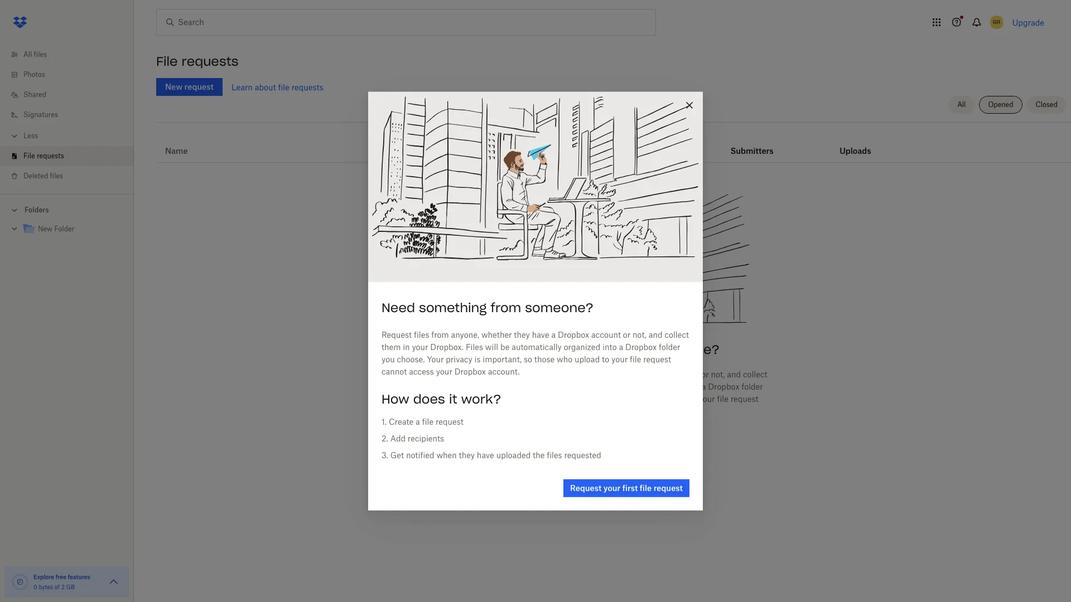 Task type: describe. For each thing, give the bounding box(es) containing it.
1 vertical spatial not,
[[711, 370, 725, 380]]

0 vertical spatial anyone,
[[451, 330, 480, 339]]

0 horizontal spatial so
[[524, 355, 532, 364]]

1 horizontal spatial file
[[156, 54, 178, 69]]

first
[[623, 483, 638, 493]]

0 vertical spatial someone?
[[525, 300, 594, 315]]

of
[[55, 584, 60, 591]]

shared
[[23, 90, 46, 99]]

your inside "dialog"
[[427, 355, 444, 364]]

0 vertical spatial need
[[382, 300, 415, 315]]

0 horizontal spatial privacy
[[446, 355, 473, 364]]

all files link
[[9, 45, 134, 65]]

or inside "dialog"
[[623, 330, 631, 339]]

1 horizontal spatial requests
[[182, 54, 239, 69]]

files inside "link"
[[34, 50, 47, 59]]

list containing all files
[[0, 38, 134, 194]]

1 horizontal spatial upload
[[662, 395, 687, 404]]

request inside 'button'
[[654, 483, 683, 493]]

2
[[61, 584, 65, 591]]

it
[[449, 391, 458, 407]]

signatures
[[23, 111, 58, 119]]

1 vertical spatial in
[[486, 382, 493, 392]]

gb
[[66, 584, 75, 591]]

request inside 'button'
[[570, 483, 602, 493]]

1 vertical spatial anyone,
[[530, 370, 558, 380]]

1 horizontal spatial automatically
[[595, 382, 645, 392]]

signatures link
[[9, 105, 134, 125]]

explore free features 0 bytes of 2 gb
[[33, 574, 90, 591]]

1 horizontal spatial file requests
[[156, 54, 239, 69]]

quota usage element
[[11, 574, 29, 592]]

deleted
[[23, 172, 48, 180]]

1 horizontal spatial or
[[702, 370, 709, 380]]

all button
[[949, 96, 975, 114]]

1 horizontal spatial something
[[545, 342, 613, 358]]

1 horizontal spatial privacy
[[533, 395, 560, 404]]

photos
[[23, 70, 45, 79]]

created
[[403, 146, 434, 156]]

1 horizontal spatial you
[[469, 395, 482, 404]]

1 vertical spatial will
[[568, 382, 581, 392]]

file requests list item
[[0, 146, 134, 166]]

closed
[[1036, 100, 1058, 109]]

add
[[391, 434, 406, 443]]

0 vertical spatial those
[[535, 355, 555, 364]]

0 horizontal spatial they
[[459, 451, 475, 460]]

1 horizontal spatial is
[[562, 395, 568, 404]]

0 vertical spatial dropbox.
[[431, 342, 464, 352]]

1.
[[382, 417, 387, 427]]

when
[[437, 451, 457, 460]]

new folder
[[38, 225, 74, 233]]

0 vertical spatial folder
[[659, 342, 681, 352]]

all files
[[23, 50, 47, 59]]

1 vertical spatial who
[[644, 395, 660, 404]]

3. get notified when they have uploaded the files requested
[[382, 451, 602, 460]]

not, inside "dialog"
[[633, 330, 647, 339]]

to inside "dialog"
[[602, 355, 610, 364]]

less
[[23, 132, 38, 140]]

2 column header from the left
[[840, 131, 885, 158]]

requested
[[565, 451, 602, 460]]

bytes
[[39, 584, 53, 591]]

access inside "dialog"
[[409, 367, 434, 376]]

1 horizontal spatial account.
[[651, 407, 683, 417]]

1 vertical spatial organized
[[647, 382, 683, 392]]

3.
[[382, 451, 388, 460]]

1 horizontal spatial account
[[670, 370, 700, 380]]

created button
[[403, 145, 434, 158]]

learn about file requests
[[232, 82, 324, 92]]

the
[[533, 451, 545, 460]]

opened button
[[980, 96, 1023, 114]]

2 horizontal spatial they
[[593, 370, 609, 380]]

0 vertical spatial choose.
[[397, 355, 425, 364]]

0 vertical spatial collect
[[665, 330, 689, 339]]

1 vertical spatial collect
[[743, 370, 768, 380]]

1 vertical spatial need something from someone?
[[508, 342, 720, 358]]

1 horizontal spatial dropbox.
[[513, 382, 547, 392]]

1 horizontal spatial have
[[532, 330, 550, 339]]

0 vertical spatial be
[[501, 342, 510, 352]]

1 vertical spatial whether
[[560, 370, 591, 380]]

1 vertical spatial have
[[611, 370, 628, 380]]

1 vertical spatial request
[[460, 370, 490, 380]]

how does it work?
[[382, 391, 502, 407]]

features
[[68, 574, 90, 581]]

request your first file request
[[570, 483, 683, 493]]

0 vertical spatial account
[[592, 330, 621, 339]]

file requests inside list item
[[23, 152, 64, 160]]

row containing name
[[156, 127, 1072, 163]]

1 horizontal spatial those
[[622, 395, 642, 404]]

0
[[33, 584, 37, 591]]

learn
[[232, 82, 253, 92]]

explore
[[33, 574, 54, 581]]

create
[[389, 417, 414, 427]]

0 horizontal spatial and
[[649, 330, 663, 339]]

cannot inside "dialog"
[[382, 367, 407, 376]]

pro trial element
[[606, 145, 624, 158]]

0 horizontal spatial request
[[382, 330, 412, 339]]

1 horizontal spatial files
[[549, 382, 566, 392]]

does
[[413, 391, 445, 407]]

0 horizontal spatial something
[[419, 300, 487, 315]]

1 horizontal spatial folder
[[742, 382, 763, 392]]

recipients
[[408, 434, 444, 443]]

closed button
[[1027, 96, 1067, 114]]

1 vertical spatial be
[[583, 382, 593, 392]]

2 horizontal spatial requests
[[292, 82, 324, 92]]

folder
[[54, 225, 74, 233]]

0 vertical spatial is
[[475, 355, 481, 364]]

1 horizontal spatial choose.
[[484, 395, 512, 404]]

upgrade
[[1013, 18, 1045, 27]]



Task type: vqa. For each thing, say whether or not it's contained in the screenshot.
Signature requests
no



Task type: locate. For each thing, give the bounding box(es) containing it.
0 horizontal spatial upload
[[575, 355, 600, 364]]

1 horizontal spatial need
[[508, 342, 541, 358]]

1 horizontal spatial request
[[460, 370, 490, 380]]

dropbox image
[[9, 11, 31, 33]]

1 vertical spatial is
[[562, 395, 568, 404]]

name
[[165, 146, 188, 156]]

0 horizontal spatial cannot
[[382, 367, 407, 376]]

0 horizontal spatial access
[[409, 367, 434, 376]]

from
[[491, 300, 521, 315], [432, 330, 449, 339], [617, 342, 647, 358], [510, 370, 527, 380]]

free
[[56, 574, 66, 581]]

0 horizontal spatial have
[[477, 451, 494, 460]]

learn about file requests link
[[232, 82, 324, 92]]

0 vertical spatial something
[[419, 300, 487, 315]]

file requests
[[156, 54, 239, 69], [23, 152, 64, 160]]

opened
[[989, 100, 1014, 109]]

0 horizontal spatial important,
[[483, 355, 522, 364]]

requests right the "about"
[[292, 82, 324, 92]]

privacy
[[446, 355, 473, 364], [533, 395, 560, 404]]

automatically
[[512, 342, 562, 352], [595, 382, 645, 392]]

dialog
[[368, 92, 703, 511]]

0 vertical spatial automatically
[[512, 342, 562, 352]]

new folder link
[[22, 222, 125, 237]]

less image
[[9, 131, 20, 142]]

0 horizontal spatial them
[[382, 342, 401, 352]]

0 horizontal spatial or
[[623, 330, 631, 339]]

your inside 'button'
[[604, 483, 621, 493]]

dropbox. up "how does it work?"
[[431, 342, 464, 352]]

0 vertical spatial need something from someone?
[[382, 300, 594, 315]]

1 horizontal spatial important,
[[570, 395, 609, 404]]

all inside "link"
[[23, 50, 32, 59]]

0 horizontal spatial be
[[501, 342, 510, 352]]

they
[[514, 330, 530, 339], [593, 370, 609, 380], [459, 451, 475, 460]]

deleted files
[[23, 172, 63, 180]]

dropbox
[[558, 330, 590, 339], [626, 342, 657, 352], [455, 367, 486, 376], [637, 370, 668, 380], [708, 382, 740, 392], [618, 407, 649, 417]]

or
[[623, 330, 631, 339], [702, 370, 709, 380]]

0 horizontal spatial column header
[[731, 131, 775, 158]]

account
[[592, 330, 621, 339], [670, 370, 700, 380]]

all up photos
[[23, 50, 32, 59]]

requests inside file requests link
[[37, 152, 64, 160]]

photos link
[[9, 65, 134, 85]]

2 vertical spatial have
[[477, 451, 494, 460]]

1 vertical spatial into
[[686, 382, 700, 392]]

1 vertical spatial privacy
[[533, 395, 560, 404]]

0 vertical spatial in
[[403, 342, 410, 352]]

request your first file request button
[[564, 480, 690, 497]]

0 horizontal spatial your
[[427, 355, 444, 364]]

choose. right it
[[484, 395, 512, 404]]

them right it
[[465, 382, 484, 392]]

file requests up deleted files
[[23, 152, 64, 160]]

0 vertical spatial who
[[557, 355, 573, 364]]

how
[[382, 391, 410, 407]]

1 vertical spatial they
[[593, 370, 609, 380]]

1 vertical spatial choose.
[[484, 395, 512, 404]]

1 horizontal spatial not,
[[711, 370, 725, 380]]

request
[[382, 330, 412, 339], [460, 370, 490, 380], [570, 483, 602, 493]]

1 vertical spatial and
[[727, 370, 741, 380]]

access up does
[[409, 367, 434, 376]]

file inside 'button'
[[640, 483, 652, 493]]

1 vertical spatial them
[[465, 382, 484, 392]]

1 column header from the left
[[731, 131, 775, 158]]

1 vertical spatial so
[[611, 395, 620, 404]]

have
[[532, 330, 550, 339], [611, 370, 628, 380], [477, 451, 494, 460]]

2 vertical spatial requests
[[37, 152, 64, 160]]

1 horizontal spatial they
[[514, 330, 530, 339]]

0 horizontal spatial will
[[485, 342, 498, 352]]

someone?
[[525, 300, 594, 315], [651, 342, 720, 358]]

cannot up the
[[545, 407, 570, 417]]

0 vertical spatial them
[[382, 342, 401, 352]]

1 vertical spatial all
[[958, 100, 966, 109]]

0 horizontal spatial account
[[592, 330, 621, 339]]

all for all files
[[23, 50, 32, 59]]

to
[[602, 355, 610, 364], [690, 395, 697, 404]]

0 vertical spatial to
[[602, 355, 610, 364]]

dialog containing need something from someone?
[[368, 92, 703, 511]]

0 vertical spatial organized
[[564, 342, 601, 352]]

files
[[466, 342, 483, 352], [549, 382, 566, 392]]

in up how
[[403, 342, 410, 352]]

0 vertical spatial whether
[[482, 330, 512, 339]]

be
[[501, 342, 510, 352], [583, 382, 593, 392]]

whether
[[482, 330, 512, 339], [560, 370, 591, 380]]

2.
[[382, 434, 388, 443]]

1 vertical spatial need
[[508, 342, 541, 358]]

dropbox.
[[431, 342, 464, 352], [513, 382, 547, 392]]

0 horizontal spatial in
[[403, 342, 410, 352]]

your
[[427, 355, 444, 364], [515, 395, 531, 404]]

2 horizontal spatial have
[[611, 370, 628, 380]]

1 vertical spatial dropbox.
[[513, 382, 547, 392]]

requests up learn
[[182, 54, 239, 69]]

you right it
[[469, 395, 482, 404]]

dropbox. right work?
[[513, 382, 547, 392]]

0 horizontal spatial into
[[603, 342, 617, 352]]

who
[[557, 355, 573, 364], [644, 395, 660, 404]]

request
[[644, 355, 672, 364], [731, 395, 759, 404], [436, 417, 464, 427], [654, 483, 683, 493]]

choose.
[[397, 355, 425, 364], [484, 395, 512, 404]]

1 vertical spatial cannot
[[545, 407, 570, 417]]

2 vertical spatial request
[[570, 483, 602, 493]]

1 vertical spatial someone?
[[651, 342, 720, 358]]

0 horizontal spatial those
[[535, 355, 555, 364]]

choose. up how
[[397, 355, 425, 364]]

requests up deleted files
[[37, 152, 64, 160]]

so
[[524, 355, 532, 364], [611, 395, 620, 404]]

file
[[278, 82, 290, 92], [630, 355, 642, 364], [717, 395, 729, 404], [422, 417, 434, 427], [640, 483, 652, 493]]

0 vertical spatial request
[[382, 330, 412, 339]]

cannot up how
[[382, 367, 407, 376]]

0 horizontal spatial file requests
[[23, 152, 64, 160]]

file requests link
[[9, 146, 134, 166]]

important,
[[483, 355, 522, 364], [570, 395, 609, 404]]

all for all
[[958, 100, 966, 109]]

1 horizontal spatial into
[[686, 382, 700, 392]]

1 vertical spatial automatically
[[595, 382, 645, 392]]

0 horizontal spatial files
[[466, 342, 483, 352]]

shared link
[[9, 85, 134, 105]]

0 horizontal spatial account.
[[488, 367, 520, 376]]

uploaded
[[497, 451, 531, 460]]

files
[[34, 50, 47, 59], [50, 172, 63, 180], [414, 330, 429, 339], [493, 370, 508, 380], [547, 451, 562, 460]]

all left opened
[[958, 100, 966, 109]]

1 horizontal spatial will
[[568, 382, 581, 392]]

in right it
[[486, 382, 493, 392]]

1 vertical spatial upload
[[662, 395, 687, 404]]

access up requested
[[572, 407, 597, 417]]

0 horizontal spatial whether
[[482, 330, 512, 339]]

0 vertical spatial upload
[[575, 355, 600, 364]]

1 vertical spatial access
[[572, 407, 597, 417]]

folders button
[[0, 201, 134, 218]]

0 horizontal spatial folder
[[659, 342, 681, 352]]

list
[[0, 38, 134, 194]]

1 vertical spatial account.
[[651, 407, 683, 417]]

upgrade link
[[1013, 18, 1045, 27]]

1 horizontal spatial and
[[727, 370, 741, 380]]

access
[[409, 367, 434, 376], [572, 407, 597, 417]]

file inside list item
[[23, 152, 35, 160]]

0 vertical spatial into
[[603, 342, 617, 352]]

1 horizontal spatial column header
[[840, 131, 885, 158]]

work?
[[461, 391, 502, 407]]

1 vertical spatial file
[[23, 152, 35, 160]]

need something from someone?
[[382, 300, 594, 315], [508, 342, 720, 358]]

a
[[552, 330, 556, 339], [619, 342, 624, 352], [630, 370, 634, 380], [702, 382, 706, 392], [416, 417, 420, 427]]

column header
[[731, 131, 775, 158], [840, 131, 885, 158]]

collect
[[665, 330, 689, 339], [743, 370, 768, 380]]

request files from anyone, whether they have a dropbox account or not, and collect them in your dropbox. files will be automatically organized into a dropbox folder you choose. your privacy is important, so those who upload to your file request cannot access your dropbox account.
[[382, 330, 689, 376], [460, 370, 768, 417]]

your up "how does it work?"
[[427, 355, 444, 364]]

0 horizontal spatial is
[[475, 355, 481, 364]]

need
[[382, 300, 415, 315], [508, 342, 541, 358]]

0 horizontal spatial who
[[557, 355, 573, 364]]

0 horizontal spatial automatically
[[512, 342, 562, 352]]

folder
[[659, 342, 681, 352], [742, 382, 763, 392]]

1 horizontal spatial cannot
[[545, 407, 570, 417]]

all
[[23, 50, 32, 59], [958, 100, 966, 109]]

new
[[38, 225, 52, 233]]

you up how
[[382, 355, 395, 364]]

0 horizontal spatial collect
[[665, 330, 689, 339]]

is
[[475, 355, 481, 364], [562, 395, 568, 404]]

1. create a file request
[[382, 417, 464, 427]]

your
[[412, 342, 428, 352], [612, 355, 628, 364], [436, 367, 453, 376], [495, 382, 511, 392], [699, 395, 715, 404], [599, 407, 616, 417], [604, 483, 621, 493]]

deleted files link
[[9, 166, 134, 186]]

not,
[[633, 330, 647, 339], [711, 370, 725, 380]]

1 vertical spatial files
[[549, 382, 566, 392]]

0 horizontal spatial to
[[602, 355, 610, 364]]

requests
[[182, 54, 239, 69], [292, 82, 324, 92], [37, 152, 64, 160]]

0 horizontal spatial you
[[382, 355, 395, 364]]

0 vertical spatial all
[[23, 50, 32, 59]]

you
[[382, 355, 395, 364], [469, 395, 482, 404]]

will
[[485, 342, 498, 352], [568, 382, 581, 392]]

file requests up learn
[[156, 54, 239, 69]]

0 vertical spatial will
[[485, 342, 498, 352]]

all inside 'button'
[[958, 100, 966, 109]]

2. add recipients
[[382, 434, 444, 443]]

about
[[255, 82, 276, 92]]

folders
[[25, 206, 49, 214]]

organized
[[564, 342, 601, 352], [647, 382, 683, 392]]

1 vertical spatial to
[[690, 395, 697, 404]]

those
[[535, 355, 555, 364], [622, 395, 642, 404]]

1 horizontal spatial organized
[[647, 382, 683, 392]]

get
[[391, 451, 404, 460]]

upload
[[575, 355, 600, 364], [662, 395, 687, 404]]

0 horizontal spatial file
[[23, 152, 35, 160]]

them inside "dialog"
[[382, 342, 401, 352]]

1 horizontal spatial access
[[572, 407, 597, 417]]

1 vertical spatial your
[[515, 395, 531, 404]]

file
[[156, 54, 178, 69], [23, 152, 35, 160]]

them up how
[[382, 342, 401, 352]]

cannot
[[382, 367, 407, 376], [545, 407, 570, 417]]

row
[[156, 127, 1072, 163]]

your right work?
[[515, 395, 531, 404]]

0 vertical spatial file requests
[[156, 54, 239, 69]]

1 vertical spatial folder
[[742, 382, 763, 392]]

notified
[[406, 451, 435, 460]]



